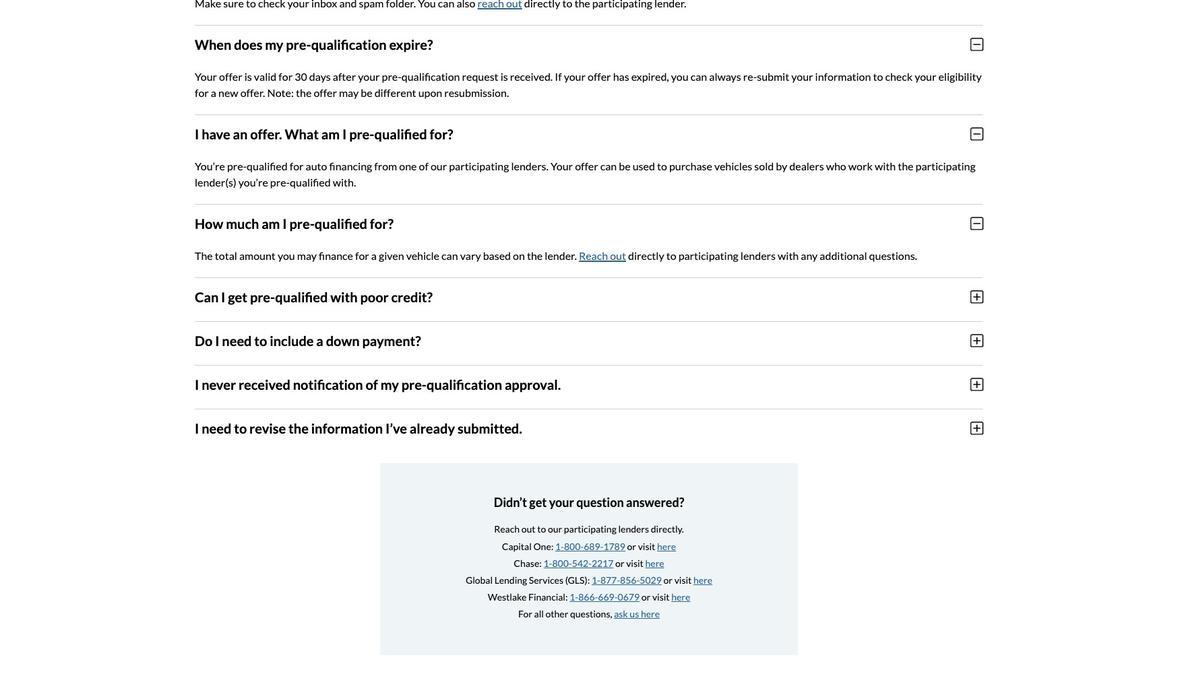 Task type: vqa. For each thing, say whether or not it's contained in the screenshot.
Years DROPDOWN BUTTON
no



Task type: describe. For each thing, give the bounding box(es) containing it.
for right finance
[[355, 249, 369, 262]]

how much am i pre-qualified for? button
[[195, 205, 984, 243]]

a inside button
[[316, 333, 323, 349]]

to inside your offer is valid for 30 days after your pre-qualification request is received. if your offer has expired, you can always re-submit your information to check your eligibility for a new offer. note: the offer may be different upon resubmission.
[[873, 70, 883, 83]]

participating up minus square icon
[[916, 160, 976, 172]]

notification
[[293, 377, 363, 393]]

2 vertical spatial can
[[442, 249, 458, 262]]

do
[[195, 333, 213, 349]]

0679
[[618, 592, 640, 603]]

offer. inside dropdown button
[[250, 126, 282, 142]]

be inside your offer is valid for 30 days after your pre-qualification request is received. if your offer has expired, you can always re-submit your information to check your eligibility for a new offer. note: the offer may be different upon resubmission.
[[361, 86, 373, 99]]

pre- up financing
[[349, 126, 374, 142]]

i need to revise the information i've already submitted. button
[[195, 410, 984, 447]]

1789
[[604, 541, 625, 552]]

us
[[630, 609, 639, 620]]

how
[[195, 216, 223, 232]]

689-
[[584, 541, 604, 552]]

already
[[410, 421, 455, 437]]

ask
[[614, 609, 628, 620]]

you're
[[195, 160, 225, 172]]

payment?
[[362, 333, 421, 349]]

0 vertical spatial need
[[222, 333, 252, 349]]

0 horizontal spatial am
[[262, 216, 280, 232]]

qualified inside can i get pre-qualified with poor credit? button
[[275, 289, 328, 305]]

reach out link
[[579, 249, 626, 262]]

re-
[[743, 70, 757, 83]]

my inside button
[[381, 377, 399, 393]]

1-866-669-0679 link
[[570, 592, 640, 603]]

the inside you're pre-qualified for auto financing from one of our participating lenders. your offer can be used to purchase vehicles sold by dealers who work with the participating lender(s) you're pre-qualified with.
[[898, 160, 914, 172]]

any
[[801, 249, 818, 262]]

you're
[[238, 176, 268, 189]]

pre- right you're
[[270, 176, 290, 189]]

here link for 1-877-856-5029
[[694, 575, 713, 586]]

from
[[374, 160, 397, 172]]

our inside you're pre-qualified for auto financing from one of our participating lenders. your offer can be used to purchase vehicles sold by dealers who work with the participating lender(s) you're pre-qualified with.
[[431, 160, 447, 172]]

offer up new
[[219, 70, 242, 83]]

0 vertical spatial am
[[321, 126, 340, 142]]

of inside you're pre-qualified for auto financing from one of our participating lenders. your offer can be used to purchase vehicles sold by dealers who work with the participating lender(s) you're pre-qualified with.
[[419, 160, 429, 172]]

additional
[[820, 249, 867, 262]]

here link for 1-800-689-1789
[[657, 541, 676, 552]]

submitted.
[[458, 421, 522, 437]]

pre- inside your offer is valid for 30 days after your pre-qualification request is received. if your offer has expired, you can always re-submit your information to check your eligibility for a new offer. note: the offer may be different upon resubmission.
[[382, 70, 402, 83]]

for inside you're pre-qualified for auto financing from one of our participating lenders. your offer can be used to purchase vehicles sold by dealers who work with the participating lender(s) you're pre-qualified with.
[[290, 160, 304, 172]]

reach inside getting pre-qualified "tab panel"
[[579, 249, 608, 262]]

didn't get your question answered?
[[494, 495, 684, 510]]

expire?
[[389, 36, 433, 52]]

here down directly.
[[657, 541, 676, 552]]

qualified up you're
[[247, 160, 288, 172]]

participating left lenders.
[[449, 160, 509, 172]]

i never received notification of my pre-qualification approval.
[[195, 377, 561, 393]]

1- up services
[[544, 558, 552, 569]]

i've
[[386, 421, 407, 437]]

request
[[462, 70, 499, 83]]

here up 5029
[[645, 558, 664, 569]]

1-800-542-2217 link
[[544, 558, 614, 569]]

your inside you're pre-qualified for auto financing from one of our participating lenders. your offer can be used to purchase vehicles sold by dealers who work with the participating lender(s) you're pre-qualified with.
[[551, 160, 573, 172]]

i inside can i get pre-qualified with poor credit? button
[[221, 289, 225, 305]]

qualification inside your offer is valid for 30 days after your pre-qualification request is received. if your offer has expired, you can always re-submit your information to check your eligibility for a new offer. note: the offer may be different upon resubmission.
[[402, 70, 460, 83]]

on
[[513, 249, 525, 262]]

other
[[546, 609, 568, 620]]

to inside i need to revise the information i've already submitted. button
[[234, 421, 247, 437]]

1 is from the left
[[245, 70, 252, 83]]

1 vertical spatial get
[[529, 495, 547, 510]]

submit
[[757, 70, 790, 83]]

qualified inside how much am i pre-qualified for? dropdown button
[[315, 216, 367, 232]]

all
[[534, 609, 544, 620]]

5029
[[640, 575, 662, 586]]

received
[[239, 377, 290, 393]]

vary
[[460, 249, 481, 262]]

your offer is valid for 30 days after your pre-qualification request is received. if your offer has expired, you can always re-submit your information to check your eligibility for a new offer. note: the offer may be different upon resubmission.
[[195, 70, 982, 99]]

one
[[399, 160, 417, 172]]

here link for 1-800-542-2217
[[645, 558, 664, 569]]

dealers
[[790, 160, 824, 172]]

542-
[[572, 558, 592, 569]]

here right us
[[641, 609, 660, 620]]

check
[[885, 70, 913, 83]]

include
[[270, 333, 314, 349]]

financial:
[[528, 592, 568, 603]]

1 vertical spatial with
[[778, 249, 799, 262]]

can i get pre-qualified with poor credit?
[[195, 289, 433, 305]]

qualification inside button
[[427, 377, 502, 393]]

1 vertical spatial a
[[371, 249, 377, 262]]

or right 1789
[[627, 541, 636, 552]]

i inside i never received notification of my pre-qualification approval. button
[[195, 377, 199, 393]]

expired,
[[631, 70, 669, 83]]

days
[[309, 70, 331, 83]]

may inside your offer is valid for 30 days after your pre-qualification request is received. if your offer has expired, you can always re-submit your information to check your eligibility for a new offer. note: the offer may be different upon resubmission.
[[339, 86, 359, 99]]

do i need to include a down payment? button
[[195, 322, 984, 360]]

vehicles
[[715, 160, 752, 172]]

what
[[285, 126, 319, 142]]

approval.
[[505, 377, 561, 393]]

sold
[[755, 160, 774, 172]]

here right the 0679
[[672, 592, 691, 603]]

plus square image
[[971, 334, 984, 348]]

different
[[375, 86, 416, 99]]

participating right directly
[[679, 249, 739, 262]]

global
[[466, 575, 493, 586]]

qualified inside i have an offer. what am i pre-qualified for? dropdown button
[[374, 126, 427, 142]]

westlake
[[488, 592, 527, 603]]

new
[[218, 86, 238, 99]]

to inside reach out to our participating lenders directly. capital one: 1-800-689-1789 or visit here chase: 1-800-542-2217 or visit here global lending services (gls): 1-877-856-5029 or visit here westlake financial: 1-866-669-0679 or visit here for all other questions, ask us here
[[537, 524, 546, 536]]

visit down directly.
[[638, 541, 655, 552]]

do i need to include a down payment?
[[195, 333, 421, 349]]

with inside you're pre-qualified for auto financing from one of our participating lenders. your offer can be used to purchase vehicles sold by dealers who work with the participating lender(s) you're pre-qualified with.
[[875, 160, 896, 172]]

for left new
[[195, 86, 209, 99]]

based
[[483, 249, 511, 262]]

revise
[[249, 421, 286, 437]]

your right after at the top left
[[358, 70, 380, 83]]

2217
[[592, 558, 614, 569]]

with.
[[333, 176, 356, 189]]

questions.
[[869, 249, 917, 262]]

offer. inside your offer is valid for 30 days after your pre-qualification request is received. if your offer has expired, you can always re-submit your information to check your eligibility for a new offer. note: the offer may be different upon resubmission.
[[240, 86, 265, 99]]

auto
[[306, 160, 327, 172]]

poor
[[360, 289, 389, 305]]

can i get pre-qualified with poor credit? button
[[195, 278, 984, 316]]

for left '30'
[[279, 70, 293, 83]]

qualified down the auto
[[290, 176, 331, 189]]

reach out to our participating lenders directly. capital one: 1-800-689-1789 or visit here chase: 1-800-542-2217 or visit here global lending services (gls): 1-877-856-5029 or visit here westlake financial: 1-866-669-0679 or visit here for all other questions, ask us here
[[466, 524, 713, 620]]

reach inside reach out to our participating lenders directly. capital one: 1-800-689-1789 or visit here chase: 1-800-542-2217 or visit here global lending services (gls): 1-877-856-5029 or visit here westlake financial: 1-866-669-0679 or visit here for all other questions, ask us here
[[494, 524, 520, 536]]

upon
[[418, 86, 442, 99]]

one:
[[534, 541, 554, 552]]

who
[[826, 160, 847, 172]]

getting pre-qualified tab panel
[[195, 0, 984, 453]]

question
[[577, 495, 624, 510]]

to inside you're pre-qualified for auto financing from one of our participating lenders. your offer can be used to purchase vehicles sold by dealers who work with the participating lender(s) you're pre-qualified with.
[[657, 160, 667, 172]]

you inside your offer is valid for 30 days after your pre-qualification request is received. if your offer has expired, you can always re-submit your information to check your eligibility for a new offer. note: the offer may be different upon resubmission.
[[671, 70, 689, 83]]

30
[[295, 70, 307, 83]]

(gls):
[[565, 575, 590, 586]]

get inside can i get pre-qualified with poor credit? button
[[228, 289, 247, 305]]

an
[[233, 126, 248, 142]]

i have an offer. what am i pre-qualified for? button
[[195, 115, 984, 153]]

eligibility
[[939, 70, 982, 83]]

lenders inside getting pre-qualified "tab panel"
[[741, 249, 776, 262]]

when does my pre-qualification expire? button
[[195, 25, 984, 63]]

can inside your offer is valid for 30 days after your pre-qualification request is received. if your offer has expired, you can always re-submit your information to check your eligibility for a new offer. note: the offer may be different upon resubmission.
[[691, 70, 707, 83]]

1-877-856-5029 link
[[592, 575, 662, 586]]

how much am i pre-qualified for?
[[195, 216, 394, 232]]

answered?
[[626, 495, 684, 510]]

to inside do i need to include a down payment? button
[[254, 333, 267, 349]]

minus square image for i have an offer. what am i pre-qualified for?
[[971, 127, 984, 141]]



Task type: locate. For each thing, give the bounding box(es) containing it.
0 horizontal spatial for?
[[370, 216, 394, 232]]

valid
[[254, 70, 277, 83]]

800- up 1-800-542-2217 link
[[564, 541, 584, 552]]

the right work
[[898, 160, 914, 172]]

your
[[195, 70, 217, 83], [551, 160, 573, 172]]

1 vertical spatial our
[[548, 524, 562, 536]]

minus square image inside when does my pre-qualification expire? dropdown button
[[971, 37, 984, 52]]

1 horizontal spatial a
[[316, 333, 323, 349]]

0 vertical spatial our
[[431, 160, 447, 172]]

for?
[[430, 126, 453, 142], [370, 216, 394, 232]]

reach
[[579, 249, 608, 262], [494, 524, 520, 536]]

1 plus square image from the top
[[971, 290, 984, 305]]

your
[[358, 70, 380, 83], [564, 70, 586, 83], [792, 70, 813, 83], [915, 70, 937, 83], [549, 495, 574, 510]]

need down never
[[202, 421, 231, 437]]

you
[[671, 70, 689, 83], [278, 249, 295, 262]]

i inside how much am i pre-qualified for? dropdown button
[[283, 216, 287, 232]]

0 horizontal spatial reach
[[494, 524, 520, 536]]

2 minus square image from the top
[[971, 127, 984, 141]]

here right 5029
[[694, 575, 713, 586]]

1 vertical spatial plus square image
[[971, 377, 984, 392]]

information left check
[[815, 70, 871, 83]]

i need to revise the information i've already submitted.
[[195, 421, 522, 437]]

plus square image for approval.
[[971, 377, 984, 392]]

out inside reach out to our participating lenders directly. capital one: 1-800-689-1789 or visit here chase: 1-800-542-2217 or visit here global lending services (gls): 1-877-856-5029 or visit here westlake financial: 1-866-669-0679 or visit here for all other questions, ask us here
[[522, 524, 536, 536]]

1 vertical spatial minus square image
[[971, 127, 984, 141]]

0 vertical spatial minus square image
[[971, 37, 984, 52]]

1 vertical spatial be
[[619, 160, 631, 172]]

reach down how much am i pre-qualified for? dropdown button
[[579, 249, 608, 262]]

plus square image inside i never received notification of my pre-qualification approval. button
[[971, 377, 984, 392]]

1 horizontal spatial get
[[529, 495, 547, 510]]

the inside button
[[289, 421, 309, 437]]

can
[[195, 289, 219, 305]]

1 horizontal spatial be
[[619, 160, 631, 172]]

i inside do i need to include a down payment? button
[[215, 333, 219, 349]]

with inside button
[[331, 289, 358, 305]]

qualified
[[374, 126, 427, 142], [247, 160, 288, 172], [290, 176, 331, 189], [315, 216, 367, 232], [275, 289, 328, 305]]

0 vertical spatial reach
[[579, 249, 608, 262]]

2 horizontal spatial a
[[371, 249, 377, 262]]

1 horizontal spatial can
[[600, 160, 617, 172]]

0 horizontal spatial be
[[361, 86, 373, 99]]

1 horizontal spatial for?
[[430, 126, 453, 142]]

2 vertical spatial qualification
[[427, 377, 502, 393]]

0 vertical spatial you
[[671, 70, 689, 83]]

offer inside you're pre-qualified for auto financing from one of our participating lenders. your offer can be used to purchase vehicles sold by dealers who work with the participating lender(s) you're pre-qualified with.
[[575, 160, 598, 172]]

a left down
[[316, 333, 323, 349]]

you right amount
[[278, 249, 295, 262]]

0 horizontal spatial can
[[442, 249, 458, 262]]

lenders
[[741, 249, 776, 262], [619, 524, 649, 536]]

0 vertical spatial your
[[195, 70, 217, 83]]

pre-
[[286, 36, 311, 52], [382, 70, 402, 83], [349, 126, 374, 142], [227, 160, 247, 172], [270, 176, 290, 189], [290, 216, 315, 232], [250, 289, 275, 305], [402, 377, 427, 393]]

credit?
[[391, 289, 433, 305]]

qualification inside dropdown button
[[311, 36, 387, 52]]

offer down i have an offer. what am i pre-qualified for? dropdown button
[[575, 160, 598, 172]]

pre- up i've
[[402, 377, 427, 393]]

2 plus square image from the top
[[971, 377, 984, 392]]

to left revise
[[234, 421, 247, 437]]

1 horizontal spatial of
[[419, 160, 429, 172]]

participating
[[449, 160, 509, 172], [916, 160, 976, 172], [679, 249, 739, 262], [564, 524, 617, 536]]

qualification up submitted. at the bottom left of page
[[427, 377, 502, 393]]

be left used
[[619, 160, 631, 172]]

need
[[222, 333, 252, 349], [202, 421, 231, 437]]

0 vertical spatial can
[[691, 70, 707, 83]]

1 vertical spatial your
[[551, 160, 573, 172]]

1 horizontal spatial with
[[778, 249, 799, 262]]

1 vertical spatial can
[[600, 160, 617, 172]]

when
[[195, 36, 231, 52]]

2 vertical spatial plus square image
[[971, 421, 984, 436]]

of
[[419, 160, 429, 172], [366, 377, 378, 393]]

0 vertical spatial of
[[419, 160, 429, 172]]

0 vertical spatial lenders
[[741, 249, 776, 262]]

1 vertical spatial out
[[522, 524, 536, 536]]

2 vertical spatial a
[[316, 333, 323, 349]]

chase:
[[514, 558, 542, 569]]

didn't
[[494, 495, 527, 510]]

1 vertical spatial am
[[262, 216, 280, 232]]

0 vertical spatial with
[[875, 160, 896, 172]]

0 horizontal spatial our
[[431, 160, 447, 172]]

here link up 5029
[[645, 558, 664, 569]]

0 vertical spatial offer.
[[240, 86, 265, 99]]

a
[[211, 86, 216, 99], [371, 249, 377, 262], [316, 333, 323, 349]]

or right the 2217
[[616, 558, 625, 569]]

information inside your offer is valid for 30 days after your pre-qualification request is received. if your offer has expired, you can always re-submit your information to check your eligibility for a new offer. note: the offer may be different upon resubmission.
[[815, 70, 871, 83]]

get
[[228, 289, 247, 305], [529, 495, 547, 510]]

your inside your offer is valid for 30 days after your pre-qualification request is received. if your offer has expired, you can always re-submit your information to check your eligibility for a new offer. note: the offer may be different upon resubmission.
[[195, 70, 217, 83]]

0 vertical spatial plus square image
[[971, 290, 984, 305]]

with right work
[[875, 160, 896, 172]]

the inside your offer is valid for 30 days after your pre-qualification request is received. if your offer has expired, you can always re-submit your information to check your eligibility for a new offer. note: the offer may be different upon resubmission.
[[296, 86, 312, 99]]

our inside reach out to our participating lenders directly. capital one: 1-800-689-1789 or visit here chase: 1-800-542-2217 or visit here global lending services (gls): 1-877-856-5029 or visit here westlake financial: 1-866-669-0679 or visit here for all other questions, ask us here
[[548, 524, 562, 536]]

work
[[849, 160, 873, 172]]

pre- up you're
[[227, 160, 247, 172]]

2 horizontal spatial can
[[691, 70, 707, 83]]

lenders.
[[511, 160, 549, 172]]

or right 5029
[[664, 575, 673, 586]]

2 is from the left
[[501, 70, 508, 83]]

i have an offer. what am i pre-qualified for?
[[195, 126, 453, 142]]

0 horizontal spatial you
[[278, 249, 295, 262]]

can left always
[[691, 70, 707, 83]]

your left question
[[549, 495, 574, 510]]

minus square image down eligibility
[[971, 127, 984, 141]]

visit down 5029
[[652, 592, 670, 603]]

get right can
[[228, 289, 247, 305]]

be left the different
[[361, 86, 373, 99]]

out up capital
[[522, 524, 536, 536]]

our up one:
[[548, 524, 562, 536]]

the
[[296, 86, 312, 99], [898, 160, 914, 172], [527, 249, 543, 262], [289, 421, 309, 437]]

1 horizontal spatial may
[[339, 86, 359, 99]]

information
[[815, 70, 871, 83], [311, 421, 383, 437]]

i never received notification of my pre-qualification approval. button
[[195, 366, 984, 404]]

have
[[202, 126, 230, 142]]

lenders inside reach out to our participating lenders directly. capital one: 1-800-689-1789 or visit here chase: 1-800-542-2217 or visit here global lending services (gls): 1-877-856-5029 or visit here westlake financial: 1-866-669-0679 or visit here for all other questions, ask us here
[[619, 524, 649, 536]]

0 horizontal spatial of
[[366, 377, 378, 393]]

the right on
[[527, 249, 543, 262]]

for left the auto
[[290, 160, 304, 172]]

information down notification
[[311, 421, 383, 437]]

the
[[195, 249, 213, 262]]

after
[[333, 70, 356, 83]]

1 vertical spatial you
[[278, 249, 295, 262]]

visit up 856-
[[626, 558, 644, 569]]

800-
[[564, 541, 584, 552], [552, 558, 572, 569]]

resubmission.
[[444, 86, 509, 99]]

can
[[691, 70, 707, 83], [600, 160, 617, 172], [442, 249, 458, 262]]

qualification up upon
[[402, 70, 460, 83]]

always
[[709, 70, 741, 83]]

0 horizontal spatial lenders
[[619, 524, 649, 536]]

need right 'do'
[[222, 333, 252, 349]]

0 vertical spatial be
[[361, 86, 373, 99]]

0 vertical spatial for?
[[430, 126, 453, 142]]

information inside button
[[311, 421, 383, 437]]

received.
[[510, 70, 553, 83]]

to up one:
[[537, 524, 546, 536]]

1 horizontal spatial you
[[671, 70, 689, 83]]

for
[[279, 70, 293, 83], [195, 86, 209, 99], [290, 160, 304, 172], [355, 249, 369, 262]]

does
[[234, 36, 263, 52]]

1 minus square image from the top
[[971, 37, 984, 52]]

1 horizontal spatial am
[[321, 126, 340, 142]]

0 vertical spatial may
[[339, 86, 359, 99]]

pre- up the different
[[382, 70, 402, 83]]

1 horizontal spatial is
[[501, 70, 508, 83]]

qualified up finance
[[315, 216, 367, 232]]

be
[[361, 86, 373, 99], [619, 160, 631, 172]]

offer left has
[[588, 70, 611, 83]]

get right the didn't
[[529, 495, 547, 510]]

directly
[[628, 249, 664, 262]]

is left valid
[[245, 70, 252, 83]]

here link for 1-866-669-0679
[[672, 592, 691, 603]]

the total amount you may finance for a given vehicle can vary based on the lender. reach out directly to participating lenders with any additional questions.
[[195, 249, 917, 262]]

1 vertical spatial 800-
[[552, 558, 572, 569]]

to left include
[[254, 333, 267, 349]]

with left any
[[778, 249, 799, 262]]

plus square image inside can i get pre-qualified with poor credit? button
[[971, 290, 984, 305]]

here link right the 0679
[[672, 592, 691, 603]]

1 horizontal spatial my
[[381, 377, 399, 393]]

0 horizontal spatial out
[[522, 524, 536, 536]]

visit right 5029
[[675, 575, 692, 586]]

reach up capital
[[494, 524, 520, 536]]

used
[[633, 160, 655, 172]]

1 horizontal spatial lenders
[[741, 249, 776, 262]]

never
[[202, 377, 236, 393]]

0 horizontal spatial may
[[297, 249, 317, 262]]

1 horizontal spatial your
[[551, 160, 573, 172]]

pre- up '30'
[[286, 36, 311, 52]]

0 vertical spatial information
[[815, 70, 871, 83]]

0 vertical spatial qualification
[[311, 36, 387, 52]]

participating up 1-800-689-1789 link
[[564, 524, 617, 536]]

visit
[[638, 541, 655, 552], [626, 558, 644, 569], [675, 575, 692, 586], [652, 592, 670, 603]]

0 horizontal spatial with
[[331, 289, 358, 305]]

minus square image
[[971, 37, 984, 52], [971, 127, 984, 141]]

our right "one"
[[431, 160, 447, 172]]

minus square image inside i have an offer. what am i pre-qualified for? dropdown button
[[971, 127, 984, 141]]

you're pre-qualified for auto financing from one of our participating lenders. your offer can be used to purchase vehicles sold by dealers who work with the participating lender(s) you're pre-qualified with.
[[195, 160, 976, 189]]

0 vertical spatial a
[[211, 86, 216, 99]]

0 horizontal spatial a
[[211, 86, 216, 99]]

here link right 5029
[[694, 575, 713, 586]]

here
[[657, 541, 676, 552], [645, 558, 664, 569], [694, 575, 713, 586], [672, 592, 691, 603], [641, 609, 660, 620]]

3 plus square image from the top
[[971, 421, 984, 436]]

if
[[555, 70, 562, 83]]

1 horizontal spatial information
[[815, 70, 871, 83]]

minus square image up eligibility
[[971, 37, 984, 52]]

a left given
[[371, 249, 377, 262]]

am
[[321, 126, 340, 142], [262, 216, 280, 232]]

can left vary
[[442, 249, 458, 262]]

1 vertical spatial qualification
[[402, 70, 460, 83]]

0 horizontal spatial information
[[311, 421, 383, 437]]

my right the does
[[265, 36, 283, 52]]

1 vertical spatial may
[[297, 249, 317, 262]]

has
[[613, 70, 629, 83]]

the down '30'
[[296, 86, 312, 99]]

1-800-689-1789 link
[[555, 541, 625, 552]]

can inside you're pre-qualified for auto financing from one of our participating lenders. your offer can be used to purchase vehicles sold by dealers who work with the participating lender(s) you're pre-qualified with.
[[600, 160, 617, 172]]

0 vertical spatial my
[[265, 36, 283, 52]]

1 horizontal spatial reach
[[579, 249, 608, 262]]

financing
[[329, 160, 372, 172]]

out inside getting pre-qualified "tab panel"
[[610, 249, 626, 262]]

your down 'when'
[[195, 70, 217, 83]]

2 horizontal spatial with
[[875, 160, 896, 172]]

0 horizontal spatial my
[[265, 36, 283, 52]]

0 horizontal spatial get
[[228, 289, 247, 305]]

your right if
[[564, 70, 586, 83]]

plus square image for submitted.
[[971, 421, 984, 436]]

minus square image for when does my pre-qualification expire?
[[971, 37, 984, 52]]

1 vertical spatial my
[[381, 377, 399, 393]]

can left used
[[600, 160, 617, 172]]

plus square image
[[971, 290, 984, 305], [971, 377, 984, 392], [971, 421, 984, 436]]

your right check
[[915, 70, 937, 83]]

0 vertical spatial get
[[228, 289, 247, 305]]

to right directly
[[666, 249, 677, 262]]

0 vertical spatial 800-
[[564, 541, 584, 552]]

ask us here link
[[614, 609, 660, 620]]

1- down the 2217
[[592, 575, 601, 586]]

participating inside reach out to our participating lenders directly. capital one: 1-800-689-1789 or visit here chase: 1-800-542-2217 or visit here global lending services (gls): 1-877-856-5029 or visit here westlake financial: 1-866-669-0679 or visit here for all other questions, ask us here
[[564, 524, 617, 536]]

qualification up after at the top left
[[311, 36, 387, 52]]

offer down the days on the left top of the page
[[314, 86, 337, 99]]

with
[[875, 160, 896, 172], [778, 249, 799, 262], [331, 289, 358, 305]]

plus square image inside i need to revise the information i've already submitted. button
[[971, 421, 984, 436]]

1 vertical spatial for?
[[370, 216, 394, 232]]

qualified up "one"
[[374, 126, 427, 142]]

a left new
[[211, 86, 216, 99]]

0 horizontal spatial your
[[195, 70, 217, 83]]

1 vertical spatial information
[[311, 421, 383, 437]]

is
[[245, 70, 252, 83], [501, 70, 508, 83]]

be inside you're pre-qualified for auto financing from one of our participating lenders. your offer can be used to purchase vehicles sold by dealers who work with the participating lender(s) you're pre-qualified with.
[[619, 160, 631, 172]]

the right revise
[[289, 421, 309, 437]]

note:
[[267, 86, 294, 99]]

lenders up 1789
[[619, 524, 649, 536]]

1- right one:
[[555, 541, 564, 552]]

866-
[[578, 592, 598, 603]]

1 vertical spatial lenders
[[619, 524, 649, 536]]

out left directly
[[610, 249, 626, 262]]

down
[[326, 333, 360, 349]]

vehicle
[[406, 249, 440, 262]]

of right notification
[[366, 377, 378, 393]]

my down payment?
[[381, 377, 399, 393]]

my inside dropdown button
[[265, 36, 283, 52]]

amount
[[239, 249, 276, 262]]

to left check
[[873, 70, 883, 83]]

lenders left any
[[741, 249, 776, 262]]

pre- down the auto
[[290, 216, 315, 232]]

1- down (gls):
[[570, 592, 578, 603]]

2 vertical spatial with
[[331, 289, 358, 305]]

your right the submit
[[792, 70, 813, 83]]

our
[[431, 160, 447, 172], [548, 524, 562, 536]]

am right much on the left top
[[262, 216, 280, 232]]

1-
[[555, 541, 564, 552], [544, 558, 552, 569], [592, 575, 601, 586], [570, 592, 578, 603]]

total
[[215, 249, 237, 262]]

lender.
[[545, 249, 577, 262]]

1 vertical spatial offer.
[[250, 126, 282, 142]]

for? down upon
[[430, 126, 453, 142]]

0 vertical spatial out
[[610, 249, 626, 262]]

is right request
[[501, 70, 508, 83]]

a inside your offer is valid for 30 days after your pre-qualification request is received. if your offer has expired, you can always re-submit your information to check your eligibility for a new offer. note: the offer may be different upon resubmission.
[[211, 86, 216, 99]]

or right the 0679
[[642, 592, 651, 603]]

1 vertical spatial need
[[202, 421, 231, 437]]

of inside button
[[366, 377, 378, 393]]

purchase
[[669, 160, 712, 172]]

minus square image
[[971, 216, 984, 231]]

1 horizontal spatial our
[[548, 524, 562, 536]]

your right lenders.
[[551, 160, 573, 172]]

1 vertical spatial of
[[366, 377, 378, 393]]

i inside button
[[195, 421, 199, 437]]

may left finance
[[297, 249, 317, 262]]

lending
[[495, 575, 527, 586]]

offer. down valid
[[240, 86, 265, 99]]

0 horizontal spatial is
[[245, 70, 252, 83]]

pre- down amount
[[250, 289, 275, 305]]

1 horizontal spatial out
[[610, 249, 626, 262]]

1 vertical spatial reach
[[494, 524, 520, 536]]



